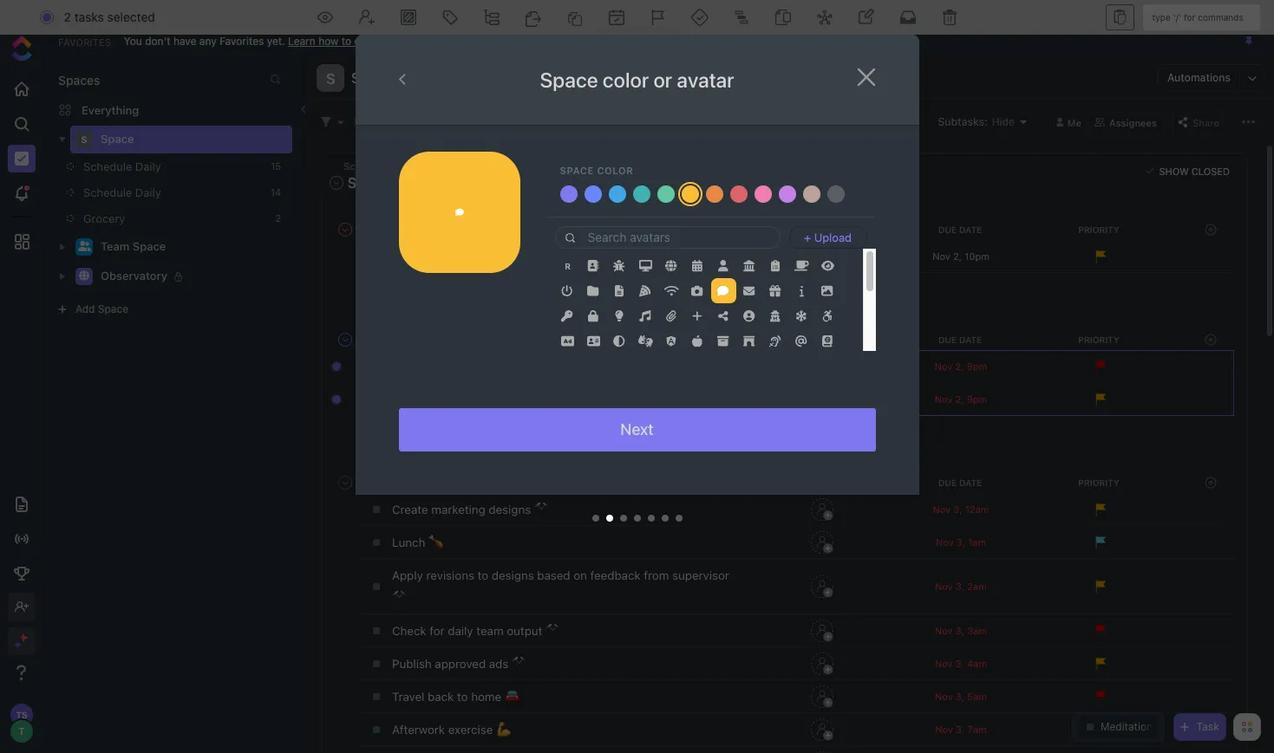 Task type: vqa. For each thing, say whether or not it's contained in the screenshot.
'this' to the bottom
yes



Task type: locate. For each thing, give the bounding box(es) containing it.
comment image
[[718, 285, 729, 297]]

list item
[[711, 278, 737, 304], [711, 329, 737, 354]]

accessible icon image
[[823, 310, 833, 322]]

new up ins
[[481, 177, 503, 188]]

music image
[[640, 310, 651, 322]]

new task up ins
[[481, 177, 530, 188]]

2 left tasks
[[64, 10, 71, 24]]

space down the create
[[351, 70, 392, 86]]

schedule daily link for 15
[[67, 154, 264, 180]]

1 vertical spatial this
[[446, 34, 464, 47]]

1 schedule daily link from the top
[[67, 154, 264, 180]]

check left for
[[392, 624, 427, 638]]

0 vertical spatial or
[[409, 34, 420, 47]]

me
[[1068, 117, 1082, 128]]

favorites right any on the left top of page
[[220, 34, 264, 47]]

daily down 'space' link
[[135, 160, 161, 174]]

check
[[392, 393, 427, 407], [392, 624, 427, 638]]

channels
[[531, 393, 580, 407]]

⚒️ down apply
[[392, 591, 407, 605]]

assignees
[[1110, 117, 1157, 128]]

1 horizontal spatial favorites
[[220, 34, 264, 47]]

1 horizontal spatial do
[[453, 5, 469, 20]]

2 list item from the top
[[711, 329, 737, 354]]

space color
[[560, 165, 634, 176]]

1 vertical spatial designs
[[492, 569, 534, 583]]

list item down "share nodes" image
[[711, 329, 737, 354]]

book atlas image
[[823, 336, 833, 347]]

0 horizontal spatial team
[[411, 250, 438, 264]]

check left 'all'
[[392, 393, 427, 407]]

1 check from the top
[[392, 393, 427, 407]]

0 horizontal spatial do
[[392, 250, 407, 264]]

1 vertical spatial list item
[[711, 329, 737, 354]]

new up create
[[378, 422, 399, 434]]

travel back to home 🚘 link
[[388, 683, 749, 712]]

ads
[[489, 657, 509, 671]]

⚒️ right output
[[546, 624, 561, 638]]

0 vertical spatial task
[[506, 177, 530, 188]]

angular image
[[666, 336, 677, 347]]

revisions
[[426, 569, 475, 583]]

new task button
[[465, 174, 537, 192], [364, 277, 426, 293], [364, 420, 426, 436]]

1 vertical spatial new task button
[[364, 277, 426, 293]]

2 schedule daily link from the top
[[67, 180, 264, 206]]

0 vertical spatial list item
[[711, 278, 737, 304]]

marketing
[[431, 503, 486, 517]]

globe image
[[666, 260, 677, 272]]

to right the how
[[342, 34, 351, 47]]

enable
[[723, 5, 762, 20]]

1 vertical spatial or
[[654, 68, 672, 92]]

circle user image
[[744, 310, 755, 322]]

automations
[[1168, 71, 1231, 84]]

rectangle ad image
[[561, 336, 574, 347]]

schedule
[[83, 160, 132, 174], [344, 161, 387, 172], [83, 186, 132, 200]]

travel back to home 🚘
[[392, 690, 520, 704]]

paperclip image
[[666, 310, 677, 322]]

everything
[[82, 103, 139, 117]]

0 vertical spatial 2
[[64, 10, 71, 24]]

to right back
[[457, 690, 468, 704]]

🍗
[[429, 536, 443, 550]]

team left check-
[[411, 250, 438, 264]]

1 vertical spatial new task
[[378, 279, 420, 290]]

to inside apply revisions to designs based on feedback from supervisor ⚒️
[[478, 569, 489, 583]]

landmark image
[[744, 260, 755, 272]]

this
[[800, 5, 821, 20], [446, 34, 464, 47]]

0 vertical spatial new task button
[[465, 174, 537, 192]]

⚒️ up 'lunch 🍗' link at bottom
[[534, 503, 549, 517]]

1 horizontal spatial team
[[477, 624, 504, 638]]

0 horizontal spatial or
[[409, 34, 420, 47]]

space color or avatar
[[540, 68, 734, 92]]

0 vertical spatial team
[[411, 250, 438, 264]]

or
[[409, 34, 420, 47], [654, 68, 672, 92]]

communication
[[445, 393, 528, 407]]

2 down the 14
[[275, 213, 281, 224]]

daily
[[135, 160, 161, 174], [389, 161, 413, 172], [135, 186, 161, 200]]

designs
[[489, 503, 531, 517], [492, 569, 534, 583]]

new task up create
[[378, 422, 420, 434]]

0 vertical spatial do
[[453, 5, 469, 20]]

to right want
[[527, 5, 539, 20]]

0 vertical spatial new
[[481, 177, 503, 188]]

new task down do team check-ins ⚒️
[[378, 279, 420, 290]]

observatory link
[[101, 263, 281, 291]]

new for new task button to the top
[[481, 177, 503, 188]]

schedule daily link
[[67, 154, 264, 180], [67, 180, 264, 206]]

schedule daily for 14
[[83, 186, 161, 200]]

to right 'revisions'
[[478, 569, 489, 583]]

new task button up ins
[[465, 174, 537, 192]]

power off image
[[562, 285, 573, 297]]

selected
[[107, 10, 155, 24]]

plus image
[[692, 310, 703, 322]]

space link
[[101, 126, 281, 154]]

want
[[496, 5, 524, 20]]

1 horizontal spatial or
[[654, 68, 672, 92]]

0 vertical spatial new task
[[481, 177, 530, 188]]

or right one on the left of the page
[[409, 34, 420, 47]]

supervisor
[[672, 569, 730, 583]]

0 vertical spatial this
[[800, 5, 821, 20]]

do team check-ins ⚒️ link
[[388, 242, 749, 271]]

do
[[453, 5, 469, 20], [392, 250, 407, 264]]

new task
[[481, 177, 530, 188], [378, 279, 420, 290], [378, 422, 420, 434]]

to
[[527, 5, 539, 20], [342, 34, 351, 47], [478, 569, 489, 583], [457, 690, 468, 704]]

next
[[621, 421, 654, 439]]

1 vertical spatial new
[[378, 279, 399, 290]]

color for space color or avatar
[[603, 68, 649, 92]]

lightbulb image
[[615, 310, 624, 322]]

globe image
[[79, 271, 89, 281]]

space up do team check-ins ⚒️ link
[[560, 165, 594, 176]]

1 vertical spatial do
[[392, 250, 407, 264]]

check all communication channels ⚒️
[[392, 393, 598, 407]]

2
[[64, 10, 71, 24], [275, 213, 281, 224]]

home
[[471, 690, 502, 704]]

1 vertical spatial color
[[597, 165, 634, 176]]

schedule daily link down 'space' link
[[67, 180, 264, 206]]

0 horizontal spatial 2
[[64, 10, 71, 24]]

you
[[124, 34, 142, 47]]

new down do team check-ins ⚒️
[[378, 279, 399, 290]]

one
[[388, 34, 406, 47]]

team
[[411, 250, 438, 264], [477, 624, 504, 638]]

lock image
[[588, 310, 598, 322]]

learn
[[288, 34, 316, 47]]

user group image
[[78, 241, 91, 252]]

check for daily team output ⚒️
[[392, 624, 561, 638]]

do left check-
[[392, 250, 407, 264]]

1 vertical spatial check
[[392, 624, 427, 638]]

0 vertical spatial color
[[603, 68, 649, 92]]

new task button down do team check-ins ⚒️
[[364, 277, 426, 293]]

from
[[644, 569, 669, 583]]

⚒️ right ins
[[497, 250, 512, 264]]

space
[[540, 68, 598, 92], [351, 70, 392, 86], [101, 132, 134, 146], [560, 165, 594, 176], [133, 240, 166, 254], [98, 303, 128, 316]]

eye image
[[821, 260, 834, 272]]

daily up grocery link at left top
[[135, 186, 161, 200]]

schedule daily link up grocery link at left top
[[67, 154, 264, 180]]

check for check for daily team output ⚒️
[[392, 624, 427, 638]]

user secret image
[[771, 310, 781, 322]]

or left avatar
[[654, 68, 672, 92]]

how
[[319, 34, 339, 47]]

team right daily
[[477, 624, 504, 638]]

search tasks...
[[353, 115, 425, 128]]

favorites
[[220, 34, 264, 47], [58, 36, 111, 47]]

1 vertical spatial task
[[401, 279, 420, 290]]

1 vertical spatial team
[[477, 624, 504, 638]]

task
[[506, 177, 530, 188], [401, 279, 420, 290], [401, 422, 420, 434]]

+ upload
[[804, 230, 852, 244]]

do left 'you'
[[453, 5, 469, 20]]

hands asl interpreting image
[[638, 336, 653, 347]]

afterwork exercise 💪 link
[[388, 716, 749, 745]]

0 horizontal spatial favorites
[[58, 36, 111, 47]]

.
[[464, 34, 467, 47]]

1 horizontal spatial this
[[800, 5, 821, 20]]

key image
[[562, 310, 573, 322]]

or inside dialog
[[654, 68, 672, 92]]

gift image
[[770, 285, 781, 297]]

travel
[[392, 690, 425, 704]]

2 check from the top
[[392, 624, 427, 638]]

on
[[574, 569, 587, 583]]

next button
[[399, 409, 876, 452]]

back
[[428, 690, 454, 704]]

1 horizontal spatial 2
[[275, 213, 281, 224]]

designs right the "marketing"
[[489, 503, 531, 517]]

new
[[481, 177, 503, 188], [378, 279, 399, 290], [378, 422, 399, 434]]

list item up "share nodes" image
[[711, 278, 737, 304]]

2 for 2
[[275, 213, 281, 224]]

1 vertical spatial 2
[[275, 213, 281, 224]]

check-
[[441, 250, 478, 264]]

schedule daily
[[83, 160, 161, 174], [344, 161, 413, 172], [83, 186, 161, 200]]

color
[[603, 68, 649, 92], [597, 165, 634, 176]]

type '/' for commands field
[[1144, 4, 1261, 30]]

address card image
[[587, 336, 600, 347]]

designs inside apply revisions to designs based on feedback from supervisor ⚒️
[[492, 569, 534, 583]]

search
[[353, 115, 387, 128]]

favorites down tasks
[[58, 36, 111, 47]]

folder image
[[588, 285, 599, 297]]

designs left based
[[492, 569, 534, 583]]

0 vertical spatial check
[[392, 393, 427, 407]]

enable
[[542, 5, 581, 20]]

check for check all communication channels ⚒️
[[392, 393, 427, 407]]

mug saucer image
[[794, 260, 809, 272]]

new task button up create
[[364, 420, 426, 436]]

ear listen image
[[770, 336, 781, 347]]

box archive image
[[718, 336, 729, 347]]

share
[[1193, 117, 1220, 128]]

desktop image
[[639, 260, 652, 272]]

comment image
[[455, 208, 464, 217]]



Task type: describe. For each thing, give the bounding box(es) containing it.
+
[[804, 230, 811, 244]]

hide
[[422, 34, 444, 47]]

me button
[[1050, 111, 1089, 132]]

apply revisions to designs based on feedback from supervisor ⚒️
[[392, 569, 730, 605]]

2 vertical spatial task
[[401, 422, 420, 434]]

new task for new task button to the top
[[481, 177, 530, 188]]

bug image
[[614, 260, 625, 272]]

any
[[199, 34, 217, 47]]

hide this link
[[422, 34, 464, 47]]

for
[[430, 624, 445, 638]]

15
[[271, 161, 281, 172]]

Search avatars text field
[[588, 227, 774, 248]]

show
[[1159, 165, 1189, 177]]

2 for 2 tasks selected
[[64, 10, 71, 24]]

new for new task button to the middle
[[378, 279, 399, 290]]

color for space color
[[597, 165, 634, 176]]

do team check-ins ⚒️
[[392, 250, 512, 264]]

show closed
[[1159, 165, 1230, 177]]

archway image
[[744, 336, 755, 347]]

daily for 15
[[135, 160, 161, 174]]

space inside button
[[351, 70, 392, 86]]

assignees button
[[1089, 111, 1164, 132]]

check all communication channels ⚒️ link
[[388, 385, 749, 414]]

camera image
[[692, 285, 703, 297]]

space color or avatar dialog
[[355, 35, 919, 539]]

daily down "tasks..."
[[389, 161, 413, 172]]

show closed button
[[1142, 162, 1235, 180]]

notifications?
[[633, 5, 711, 20]]

14
[[271, 187, 281, 198]]

automations button
[[1159, 65, 1240, 91]]

address book image
[[588, 260, 599, 272]]

2 tasks selected
[[64, 10, 155, 24]]

⚒️ inside apply revisions to designs based on feedback from supervisor ⚒️
[[392, 591, 407, 605]]

you don't have any favorites yet. learn how to create one or hide this .
[[124, 34, 467, 47]]

1 list item from the top
[[711, 278, 737, 304]]

calendar days image
[[692, 260, 703, 272]]

closed
[[1192, 165, 1230, 177]]

info image
[[799, 285, 804, 297]]

browser
[[584, 5, 630, 20]]

do for do team check-ins ⚒️
[[392, 250, 407, 264]]

share nodes image
[[719, 310, 729, 322]]

lunch 🍗 link
[[388, 528, 749, 558]]

create marketing designs ⚒️ link
[[388, 495, 749, 525]]

observatory
[[101, 269, 167, 283]]

0 vertical spatial designs
[[489, 503, 531, 517]]

have
[[173, 34, 197, 47]]

space down enable on the left top of page
[[540, 68, 598, 92]]

space down grocery link at left top
[[133, 240, 166, 254]]

avatar options list
[[555, 253, 854, 480]]

daily for 14
[[135, 186, 161, 200]]

file lines image
[[615, 285, 624, 297]]

publish approved ads ⚒️
[[392, 657, 527, 671]]

grocery link
[[67, 206, 264, 232]]

grocery
[[83, 212, 125, 226]]

daily
[[448, 624, 473, 638]]

apple whole image
[[692, 336, 703, 347]]

dismiss
[[623, 35, 662, 47]]

2 vertical spatial new
[[378, 422, 399, 434]]

team space link
[[101, 233, 281, 261]]

lunch
[[392, 536, 425, 550]]

2 vertical spatial new task
[[378, 422, 420, 434]]

color options list
[[557, 182, 865, 206]]

do you want to enable browser notifications? enable hide this
[[453, 5, 821, 20]]

schedule for 15
[[83, 160, 132, 174]]

new task for new task button to the middle
[[378, 279, 420, 290]]

spaces link
[[44, 73, 100, 88]]

space right the add on the top of the page
[[98, 303, 128, 316]]

hide
[[770, 5, 797, 20]]

spaces
[[58, 73, 100, 88]]

apply
[[392, 569, 423, 583]]

all
[[430, 393, 442, 407]]

space button
[[344, 59, 392, 97]]

circle half stroke image
[[614, 336, 625, 347]]

⚒️ right channels
[[583, 393, 598, 407]]

task
[[1197, 721, 1220, 734]]

Search tasks... text field
[[353, 110, 497, 134]]

afterwork
[[392, 723, 445, 737]]

pizza slice image
[[640, 285, 651, 297]]

image image
[[822, 285, 833, 297]]

space down everything
[[101, 132, 134, 146]]

create
[[392, 503, 428, 517]]

publish approved ads ⚒️ link
[[388, 650, 749, 679]]

everything link
[[44, 96, 303, 124]]

tasks...
[[390, 115, 425, 128]]

add space
[[75, 303, 128, 316]]

🚘
[[505, 690, 520, 704]]

tasks
[[74, 10, 104, 24]]

team space
[[101, 240, 166, 254]]

create marketing designs ⚒️
[[392, 503, 549, 517]]

clipboard list image
[[771, 260, 780, 272]]

at image
[[796, 336, 807, 347]]

team
[[101, 240, 130, 254]]

2 vertical spatial new task button
[[364, 420, 426, 436]]

schedule for 14
[[83, 186, 132, 200]]

publish
[[392, 657, 432, 671]]

apply revisions to designs based on feedback from supervisor ⚒️ link
[[388, 561, 749, 613]]

output
[[507, 624, 543, 638]]

based
[[537, 569, 571, 583]]

learn how to create one link
[[288, 34, 406, 47]]

ins
[[478, 250, 494, 264]]

do for do you want to enable browser notifications? enable hide this
[[453, 5, 469, 20]]

yet.
[[267, 34, 285, 47]]

0 horizontal spatial this
[[446, 34, 464, 47]]

envelope image
[[744, 285, 755, 297]]

add
[[75, 303, 95, 316]]

feedback
[[590, 569, 641, 583]]

schedule daily link for 14
[[67, 180, 264, 206]]

upload
[[814, 230, 852, 244]]

create
[[354, 34, 385, 47]]

schedule daily for 15
[[83, 160, 161, 174]]

afterwork exercise 💪
[[392, 723, 511, 737]]

snowflake image
[[797, 310, 807, 322]]

user image
[[719, 260, 729, 272]]

you
[[472, 5, 493, 20]]

don't
[[145, 34, 171, 47]]

lunch 🍗
[[392, 536, 443, 550]]

check for daily team output ⚒️ link
[[388, 617, 749, 646]]

💪
[[496, 723, 511, 737]]

⚒️ right ads
[[512, 657, 527, 671]]

wifi image
[[664, 285, 679, 297]]

share button
[[1173, 111, 1225, 132]]



